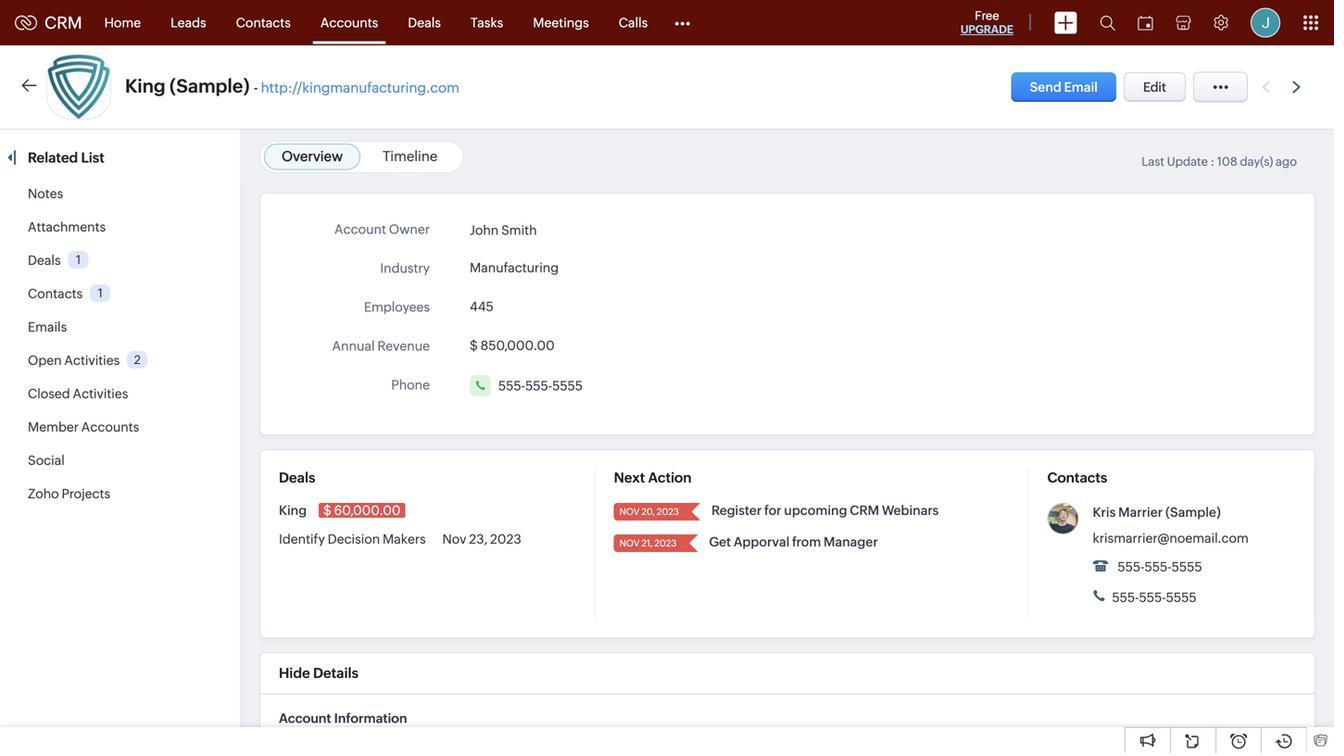 Task type: describe. For each thing, give the bounding box(es) containing it.
overview
[[282, 148, 343, 164]]

update
[[1167, 155, 1208, 169]]

timeline link
[[383, 148, 438, 164]]

manager
[[824, 535, 878, 549]]

employees
[[364, 300, 430, 315]]

marrier
[[1119, 505, 1163, 520]]

next
[[614, 470, 645, 486]]

http://kingmanufacturing.com link
[[261, 80, 459, 96]]

kris
[[1093, 505, 1116, 520]]

tasks link
[[456, 0, 518, 45]]

information
[[334, 711, 407, 726]]

identify
[[279, 532, 325, 547]]

open activities link
[[28, 353, 120, 368]]

23,
[[469, 532, 488, 547]]

0 horizontal spatial deals link
[[28, 253, 61, 268]]

2023 for nov 21, 2023
[[654, 538, 677, 549]]

upgrade
[[961, 23, 1014, 36]]

member
[[28, 420, 79, 435]]

closed activities
[[28, 386, 128, 401]]

get apporval from manager link
[[709, 535, 878, 549]]

from
[[792, 535, 821, 549]]

free upgrade
[[961, 9, 1014, 36]]

manufacturing
[[470, 260, 559, 275]]

0 vertical spatial contacts link
[[221, 0, 306, 45]]

1 vertical spatial accounts
[[81, 420, 139, 435]]

1 vertical spatial contacts
[[28, 286, 83, 301]]

20,
[[642, 506, 655, 517]]

attachments
[[28, 220, 106, 234]]

emails
[[28, 320, 67, 335]]

-
[[254, 80, 258, 96]]

calls
[[619, 15, 648, 30]]

edit
[[1143, 80, 1167, 95]]

calls link
[[604, 0, 663, 45]]

nov 21, 2023
[[620, 538, 677, 549]]

last update : 108 day(s) ago
[[1142, 155, 1297, 169]]

2 vertical spatial 555-555-5555
[[1110, 590, 1197, 605]]

phone
[[391, 378, 430, 392]]

king for king (sample) - http://kingmanufacturing.com
[[125, 76, 166, 97]]

krismarrier@noemail.com
[[1093, 531, 1249, 546]]

related
[[28, 150, 78, 166]]

account information
[[279, 711, 407, 726]]

king (sample) - http://kingmanufacturing.com
[[125, 76, 459, 97]]

108
[[1217, 155, 1238, 169]]

21,
[[642, 538, 653, 549]]

social link
[[28, 453, 65, 468]]

register for upcoming crm webinars link
[[712, 503, 939, 518]]

open activities
[[28, 353, 120, 368]]

next action
[[614, 470, 692, 486]]

850,000.00
[[481, 338, 555, 353]]

0 horizontal spatial deals
[[28, 253, 61, 268]]

tasks
[[471, 15, 503, 30]]

day(s)
[[1240, 155, 1273, 169]]

activities for open activities
[[64, 353, 120, 368]]

Other Modules field
[[663, 8, 703, 38]]

attachments link
[[28, 220, 106, 234]]

1 for deals
[[76, 253, 81, 267]]

related list
[[28, 150, 108, 166]]

2 vertical spatial 5555
[[1166, 590, 1197, 605]]

social
[[28, 453, 65, 468]]

john smith
[[470, 223, 537, 238]]

john
[[470, 223, 499, 238]]

create menu element
[[1043, 0, 1089, 45]]

meetings link
[[518, 0, 604, 45]]

closed activities link
[[28, 386, 128, 401]]

makers
[[383, 532, 426, 547]]

list
[[81, 150, 104, 166]]

calendar image
[[1138, 15, 1154, 30]]

2 horizontal spatial contacts
[[1048, 470, 1108, 486]]

1 vertical spatial 5555
[[1172, 560, 1202, 575]]

decision
[[328, 532, 380, 547]]

emails link
[[28, 320, 67, 335]]

0 vertical spatial deals link
[[393, 0, 456, 45]]

zoho
[[28, 486, 59, 501]]

ago
[[1276, 155, 1297, 169]]

account for account owner
[[335, 222, 386, 237]]

0 vertical spatial accounts
[[320, 15, 378, 30]]

zoho projects
[[28, 486, 110, 501]]

$ 60,000.00
[[323, 503, 401, 518]]

account for account information
[[279, 711, 331, 726]]

1 for contacts
[[98, 286, 103, 300]]

1 vertical spatial 555-555-5555
[[1115, 560, 1202, 575]]

:
[[1211, 155, 1215, 169]]

zoho projects link
[[28, 486, 110, 501]]

edit button
[[1124, 72, 1186, 102]]

details
[[313, 665, 359, 682]]

0 horizontal spatial (sample)
[[170, 76, 250, 97]]

smith
[[501, 223, 537, 238]]



Task type: vqa. For each thing, say whether or not it's contained in the screenshot.
Indent ICON at right
no



Task type: locate. For each thing, give the bounding box(es) containing it.
1 horizontal spatial (sample)
[[1166, 505, 1221, 520]]

1 vertical spatial account
[[279, 711, 331, 726]]

nov 23, 2023
[[442, 532, 521, 547]]

1 horizontal spatial $
[[470, 338, 478, 353]]

home
[[104, 15, 141, 30]]

1 horizontal spatial deals link
[[393, 0, 456, 45]]

0 horizontal spatial 1
[[76, 253, 81, 267]]

upcoming
[[784, 503, 847, 518]]

kris marrier (sample)
[[1093, 505, 1221, 520]]

2023 right 21,
[[654, 538, 677, 549]]

0 vertical spatial (sample)
[[170, 76, 250, 97]]

0 vertical spatial activities
[[64, 353, 120, 368]]

leads link
[[156, 0, 221, 45]]

member accounts link
[[28, 420, 139, 435]]

$ right king link
[[323, 503, 331, 518]]

2023 right '20,'
[[657, 506, 679, 517]]

445
[[470, 299, 494, 314]]

king link
[[279, 503, 309, 518]]

contacts link up the - at the top left
[[221, 0, 306, 45]]

contacts
[[236, 15, 291, 30], [28, 286, 83, 301], [1048, 470, 1108, 486]]

webinars
[[882, 503, 939, 518]]

deals
[[408, 15, 441, 30], [28, 253, 61, 268], [279, 470, 315, 486]]

get
[[709, 535, 731, 549]]

1 vertical spatial activities
[[73, 386, 128, 401]]

contacts up emails
[[28, 286, 83, 301]]

1 horizontal spatial deals
[[279, 470, 315, 486]]

2 vertical spatial deals
[[279, 470, 315, 486]]

industry
[[380, 261, 430, 276]]

1 horizontal spatial king
[[279, 503, 309, 518]]

nov 20, 2023
[[620, 506, 679, 517]]

0 vertical spatial $
[[470, 338, 478, 353]]

timeline
[[383, 148, 438, 164]]

0 horizontal spatial crm
[[44, 13, 82, 32]]

(sample) left the - at the top left
[[170, 76, 250, 97]]

create menu image
[[1055, 12, 1078, 34]]

accounts up http://kingmanufacturing.com link
[[320, 15, 378, 30]]

register
[[712, 503, 762, 518]]

1 horizontal spatial contacts link
[[221, 0, 306, 45]]

1 horizontal spatial crm
[[850, 503, 879, 518]]

crm right logo
[[44, 13, 82, 32]]

0 horizontal spatial contacts
[[28, 286, 83, 301]]

$  850,000.00
[[470, 338, 555, 353]]

deals link
[[393, 0, 456, 45], [28, 253, 61, 268]]

account
[[335, 222, 386, 237], [279, 711, 331, 726]]

identify decision makers
[[279, 532, 429, 547]]

crm
[[44, 13, 82, 32], [850, 503, 879, 518]]

king up identify
[[279, 503, 309, 518]]

action
[[648, 470, 692, 486]]

account down hide
[[279, 711, 331, 726]]

deals up king link
[[279, 470, 315, 486]]

logo image
[[15, 15, 37, 30]]

deals down attachments
[[28, 253, 61, 268]]

5555 down krismarrier@noemail.com link
[[1172, 560, 1202, 575]]

deals left tasks
[[408, 15, 441, 30]]

2023 right "23,"
[[490, 532, 521, 547]]

5555 down 850,000.00
[[552, 378, 583, 393]]

send
[[1030, 80, 1062, 95]]

accounts link
[[306, 0, 393, 45]]

nov for nov 20, 2023
[[620, 506, 640, 517]]

deals link left tasks
[[393, 0, 456, 45]]

2023 for nov 20, 2023
[[657, 506, 679, 517]]

send email
[[1030, 80, 1098, 95]]

projects
[[62, 486, 110, 501]]

contacts up the 'kris'
[[1048, 470, 1108, 486]]

activities up member accounts link
[[73, 386, 128, 401]]

revenue
[[377, 339, 430, 354]]

king
[[125, 76, 166, 97], [279, 503, 309, 518]]

0 vertical spatial contacts
[[236, 15, 291, 30]]

overview link
[[282, 148, 343, 164]]

1 down attachments
[[76, 253, 81, 267]]

0 horizontal spatial accounts
[[81, 420, 139, 435]]

0 vertical spatial king
[[125, 76, 166, 97]]

email
[[1064, 80, 1098, 95]]

owner
[[389, 222, 430, 237]]

$ for $ 60,000.00
[[323, 503, 331, 518]]

previous record image
[[1262, 81, 1270, 93]]

contacts link
[[221, 0, 306, 45], [28, 286, 83, 301]]

notes link
[[28, 186, 63, 201]]

1 vertical spatial contacts link
[[28, 286, 83, 301]]

search image
[[1100, 15, 1116, 31]]

1 horizontal spatial accounts
[[320, 15, 378, 30]]

deals link down attachments
[[28, 253, 61, 268]]

account owner
[[335, 222, 430, 237]]

get apporval from manager
[[709, 535, 878, 549]]

profile image
[[1251, 8, 1281, 38]]

next record image
[[1293, 81, 1305, 93]]

search element
[[1089, 0, 1127, 45]]

1 vertical spatial deals link
[[28, 253, 61, 268]]

1 vertical spatial crm
[[850, 503, 879, 518]]

$ down 445
[[470, 338, 478, 353]]

nov for nov 21, 2023
[[620, 538, 640, 549]]

free
[[975, 9, 999, 23]]

nov left '20,'
[[620, 506, 640, 517]]

activities
[[64, 353, 120, 368], [73, 386, 128, 401]]

http://kingmanufacturing.com
[[261, 80, 459, 96]]

annual revenue
[[332, 339, 430, 354]]

0 vertical spatial 1
[[76, 253, 81, 267]]

1 horizontal spatial contacts
[[236, 15, 291, 30]]

1 horizontal spatial account
[[335, 222, 386, 237]]

krismarrier@noemail.com link
[[1093, 531, 1249, 546]]

0 vertical spatial 5555
[[552, 378, 583, 393]]

home link
[[89, 0, 156, 45]]

$
[[470, 338, 478, 353], [323, 503, 331, 518]]

apporval
[[734, 535, 790, 549]]

0 vertical spatial 555-555-5555
[[498, 378, 583, 393]]

$ for $  850,000.00
[[470, 338, 478, 353]]

notes
[[28, 186, 63, 201]]

open
[[28, 353, 62, 368]]

hide
[[279, 665, 310, 682]]

2 vertical spatial contacts
[[1048, 470, 1108, 486]]

king down home link
[[125, 76, 166, 97]]

(sample) up krismarrier@noemail.com link
[[1166, 505, 1221, 520]]

kris marrier (sample) link
[[1093, 505, 1221, 520]]

activities up the closed activities on the bottom
[[64, 353, 120, 368]]

nov for nov 23, 2023
[[442, 532, 466, 547]]

leads
[[171, 15, 206, 30]]

crm up manager
[[850, 503, 879, 518]]

2023 for nov 23, 2023
[[490, 532, 521, 547]]

555-555-5555
[[498, 378, 583, 393], [1115, 560, 1202, 575], [1110, 590, 1197, 605]]

0 horizontal spatial contacts link
[[28, 286, 83, 301]]

1 vertical spatial king
[[279, 503, 309, 518]]

1 vertical spatial $
[[323, 503, 331, 518]]

contacts link up emails
[[28, 286, 83, 301]]

0 vertical spatial deals
[[408, 15, 441, 30]]

0 horizontal spatial $
[[323, 503, 331, 518]]

nov left 21,
[[620, 538, 640, 549]]

1 horizontal spatial 1
[[98, 286, 103, 300]]

1 up open activities
[[98, 286, 103, 300]]

for
[[764, 503, 782, 518]]

1 vertical spatial (sample)
[[1166, 505, 1221, 520]]

60,000.00
[[334, 503, 401, 518]]

accounts
[[320, 15, 378, 30], [81, 420, 139, 435]]

nov left "23,"
[[442, 532, 466, 547]]

send email button
[[1011, 72, 1117, 102]]

hide details
[[279, 665, 359, 682]]

last
[[1142, 155, 1165, 169]]

register for upcoming crm webinars
[[712, 503, 939, 518]]

1 vertical spatial deals
[[28, 253, 61, 268]]

king for king
[[279, 503, 309, 518]]

0 vertical spatial crm
[[44, 13, 82, 32]]

closed
[[28, 386, 70, 401]]

nov
[[620, 506, 640, 517], [442, 532, 466, 547], [620, 538, 640, 549]]

2
[[134, 353, 141, 367]]

1 vertical spatial 1
[[98, 286, 103, 300]]

profile element
[[1240, 0, 1292, 45]]

2 horizontal spatial deals
[[408, 15, 441, 30]]

0 horizontal spatial account
[[279, 711, 331, 726]]

contacts up the - at the top left
[[236, 15, 291, 30]]

meetings
[[533, 15, 589, 30]]

activities for closed activities
[[73, 386, 128, 401]]

5555
[[552, 378, 583, 393], [1172, 560, 1202, 575], [1166, 590, 1197, 605]]

account left owner
[[335, 222, 386, 237]]

5555 down the krismarrier@noemail.com
[[1166, 590, 1197, 605]]

accounts down closed activities link
[[81, 420, 139, 435]]

0 horizontal spatial king
[[125, 76, 166, 97]]

0 vertical spatial account
[[335, 222, 386, 237]]



